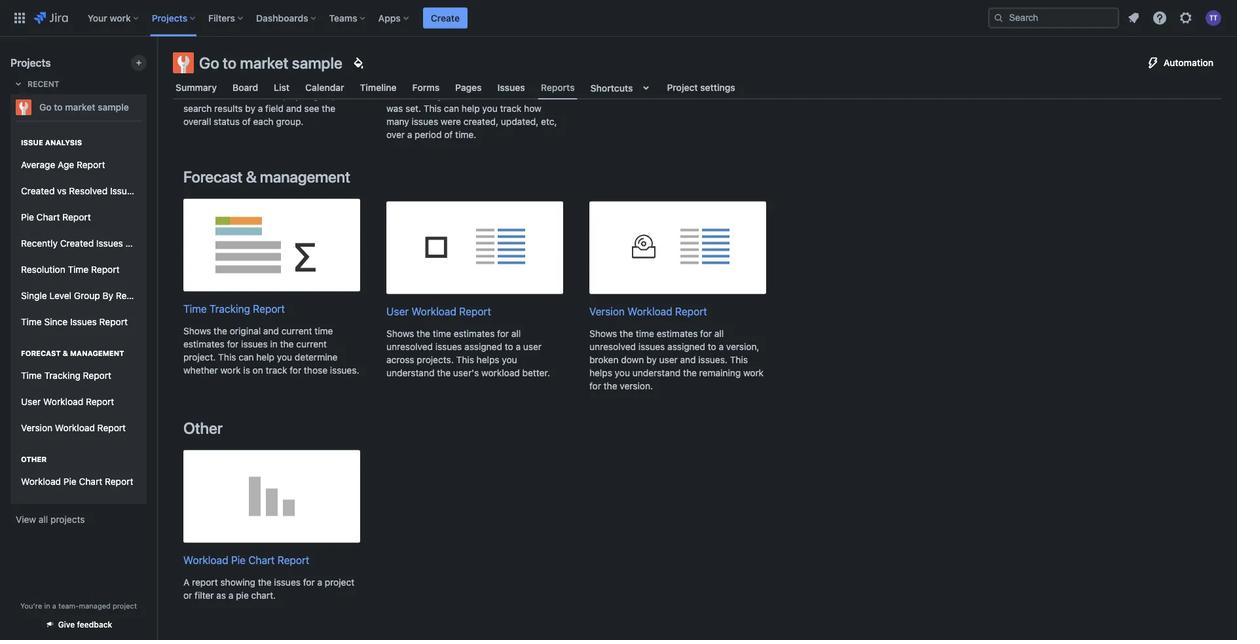 Task type: vqa. For each thing, say whether or not it's contained in the screenshot.
you within the Shows issues grouped by a particular field for a filter. This helps you group search results by a field and see the overall status of each group.
yes



Task type: describe. For each thing, give the bounding box(es) containing it.
go to market sample inside 'go to market sample' 'link'
[[39, 102, 129, 113]]

each
[[253, 116, 274, 127]]

0 horizontal spatial version workload report link
[[16, 415, 142, 442]]

list
[[274, 82, 290, 93]]

your
[[88, 12, 107, 23]]

projects
[[50, 515, 85, 525]]

grouped
[[243, 77, 278, 88]]

how
[[524, 103, 542, 114]]

recently created issues report
[[21, 238, 154, 249]]

summary
[[176, 82, 217, 93]]

this inside shows issues grouped by a particular field for a filter. this helps you group search results by a field and see the overall status of each group.
[[250, 90, 268, 101]]

give feedback
[[58, 621, 112, 630]]

created vs resolved issues report link
[[16, 178, 168, 204]]

0 vertical spatial version workload report link
[[590, 202, 767, 320]]

0 vertical spatial forecast & management
[[183, 168, 350, 186]]

to inside 'link'
[[54, 102, 63, 113]]

original
[[230, 326, 261, 337]]

1 vertical spatial workload pie chart report
[[183, 555, 310, 567]]

field down 'maps'
[[538, 90, 556, 101]]

group.
[[276, 116, 304, 127]]

this inside shows the original and current time estimates for issues in the current project. this can help you determine whether work is on track for those issues.
[[218, 352, 236, 363]]

time inside shows the original and current time estimates for issues in the current project. this can help you determine whether work is on track for those issues.
[[315, 326, 333, 337]]

track inside shows the original and current time estimates for issues in the current project. this can help you determine whether work is on track for those issues.
[[266, 365, 287, 376]]

particular
[[301, 77, 341, 88]]

version.
[[620, 381, 653, 392]]

shows for time
[[183, 326, 211, 337]]

0 horizontal spatial projects
[[10, 57, 51, 69]]

resolution time report
[[21, 264, 120, 275]]

teams
[[329, 12, 357, 23]]

and inside shows the original and current time estimates for issues in the current project. this can help you determine whether work is on track for those issues.
[[263, 326, 279, 337]]

notifications image
[[1126, 10, 1142, 26]]

0 horizontal spatial user
[[21, 397, 41, 408]]

collapse recent projects image
[[10, 76, 26, 92]]

issue analysis
[[21, 139, 82, 147]]

1 horizontal spatial market
[[240, 54, 289, 72]]

group
[[74, 291, 100, 301]]

estimates for version workload report
[[657, 329, 698, 339]]

project settings
[[667, 82, 736, 93]]

you're in a team-managed project
[[20, 602, 137, 611]]

created inside recently created issues report link
[[60, 238, 94, 249]]

timeline
[[360, 82, 397, 93]]

for inside shows issues grouped by a particular field for a filter. this helps you group search results by a field and see the overall status of each group.
[[204, 90, 216, 101]]

1 vertical spatial chart
[[79, 477, 102, 487]]

you inside shows the original and current time estimates for issues in the current project. this can help you determine whether work is on track for those issues.
[[277, 352, 292, 363]]

1 horizontal spatial management
[[260, 168, 350, 186]]

issues. inside shows the original and current time estimates for issues in the current project. this can help you determine whether work is on track for those issues.
[[330, 365, 359, 376]]

to inside shows the time estimates for all unresolved issues assigned to a version, broken down by user and issues. this helps you understand the remaining work for the version.
[[708, 342, 717, 352]]

1 horizontal spatial time tracking report
[[183, 303, 285, 316]]

report inside the pie chart report link
[[62, 212, 91, 223]]

updated,
[[501, 116, 539, 127]]

you inside 'shows the time estimates for all unresolved issues assigned to a user across projects. this helps you understand the user's workload better.'
[[502, 355, 517, 366]]

that
[[502, 90, 519, 101]]

project inside a report showing the issues for a project or filter as a pie chart.
[[325, 577, 355, 588]]

issues down single level group by report on the top
[[70, 317, 97, 328]]

user inside 'shows the time estimates for all unresolved issues assigned to a user across projects. this helps you understand the user's workload better.'
[[523, 342, 542, 352]]

recently created issues report link
[[16, 231, 154, 257]]

0 horizontal spatial chart
[[36, 212, 60, 223]]

time.
[[455, 130, 476, 140]]

group containing time tracking report
[[16, 335, 142, 445]]

single level group by report link
[[16, 283, 144, 309]]

0 vertical spatial version workload report
[[590, 306, 707, 318]]

primary element
[[8, 0, 989, 36]]

report inside "workload pie chart report" group
[[105, 477, 133, 487]]

issues down the pie chart report link
[[96, 238, 123, 249]]

report inside recently created issues report link
[[126, 238, 154, 249]]

0 vertical spatial go
[[199, 54, 219, 72]]

0 horizontal spatial date
[[410, 77, 429, 88]]

search image
[[994, 13, 1004, 23]]

filters button
[[204, 8, 248, 28]]

shows issues grouped by a particular field for a filter. this helps you group search results by a field and see the overall status of each group.
[[183, 77, 341, 127]]

apps
[[378, 12, 401, 23]]

search
[[183, 103, 212, 114]]

can inside shows the original and current time estimates for issues in the current project. this can help you determine whether work is on track for those issues.
[[239, 352, 254, 363]]

help inside for a date field and project/filter, maps the issues against the date that the field was set. this can help you track how many issues were created, updated, etc, over a period of time.
[[462, 103, 480, 114]]

pages link
[[453, 76, 485, 100]]

this inside for a date field and project/filter, maps the issues against the date that the field was set. this can help you track how many issues were created, updated, etc, over a period of time.
[[424, 103, 442, 114]]

view all projects
[[16, 515, 85, 525]]

whether
[[183, 365, 218, 376]]

you inside shows the time estimates for all unresolved issues assigned to a version, broken down by user and issues. this helps you understand the remaining work for the version.
[[615, 368, 630, 379]]

unresolved for version
[[590, 342, 636, 352]]

results
[[214, 103, 243, 114]]

tab list containing reports
[[165, 76, 1230, 100]]

0 vertical spatial version
[[590, 306, 625, 318]]

go to market sample link
[[10, 94, 142, 121]]

1 horizontal spatial forecast
[[183, 168, 243, 186]]

shortcuts button
[[588, 76, 657, 100]]

sidebar navigation image
[[143, 52, 172, 79]]

remaining
[[699, 368, 741, 379]]

determine
[[295, 352, 338, 363]]

projects inside projects popup button
[[152, 12, 187, 23]]

single
[[21, 291, 47, 301]]

2 horizontal spatial chart
[[248, 555, 275, 567]]

issues inside shows the time estimates for all unresolved issues assigned to a version, broken down by user and issues. this helps you understand the remaining work for the version.
[[639, 342, 665, 352]]

1 horizontal spatial time tracking report link
[[183, 199, 360, 317]]

see
[[304, 103, 319, 114]]

chart.
[[251, 591, 276, 601]]

1 vertical spatial date
[[481, 90, 500, 101]]

banner containing your work
[[0, 0, 1238, 37]]

1 horizontal spatial user
[[387, 306, 409, 318]]

1 vertical spatial current
[[296, 339, 327, 350]]

1 horizontal spatial go to market sample
[[199, 54, 343, 72]]

age
[[58, 160, 74, 170]]

1 vertical spatial time tracking report link
[[16, 363, 142, 389]]

level
[[49, 291, 71, 301]]

1 vertical spatial in
[[44, 602, 50, 611]]

automation button
[[1138, 52, 1222, 73]]

give
[[58, 621, 75, 630]]

shortcuts
[[591, 82, 633, 93]]

1 horizontal spatial workload pie chart report link
[[183, 451, 360, 569]]

and inside shows issues grouped by a particular field for a filter. this helps you group search results by a field and see the overall status of each group.
[[286, 103, 302, 114]]

summary link
[[173, 76, 219, 100]]

0 vertical spatial by
[[281, 77, 291, 88]]

time for user
[[433, 329, 451, 339]]

dashboards
[[256, 12, 308, 23]]

analysis
[[45, 139, 82, 147]]

version inside group
[[21, 423, 52, 434]]

forecast inside group
[[21, 350, 61, 358]]

pages
[[455, 82, 482, 93]]

2 group from the top
[[16, 124, 168, 339]]

work inside shows the time estimates for all unresolved issues assigned to a version, broken down by user and issues. this helps you understand the remaining work for the version.
[[744, 368, 764, 379]]

helps inside 'shows the time estimates for all unresolved issues assigned to a user across projects. this helps you understand the user's workload better.'
[[477, 355, 500, 366]]

version workload report inside group
[[21, 423, 126, 434]]

forms
[[412, 82, 440, 93]]

shows inside shows issues grouped by a particular field for a filter. this helps you group search results by a field and see the overall status of each group.
[[183, 77, 211, 88]]

forms link
[[410, 76, 442, 100]]

and inside for a date field and project/filter, maps the issues against the date that the field was set. this can help you track how many issues were created, updated, etc, over a period of time.
[[452, 77, 468, 88]]

board
[[233, 82, 258, 93]]

etc,
[[541, 116, 557, 127]]

tracking inside group
[[44, 371, 80, 381]]

work inside dropdown button
[[110, 12, 131, 23]]

automation image
[[1146, 55, 1161, 71]]

report inside time since issues report link
[[99, 317, 128, 328]]

sample inside 'link'
[[98, 102, 129, 113]]

issues inside a report showing the issues for a project or filter as a pie chart.
[[274, 577, 301, 588]]

0 horizontal spatial workload pie chart report link
[[16, 469, 142, 495]]

user inside shows the time estimates for all unresolved issues assigned to a version, broken down by user and issues. this helps you understand the remaining work for the version.
[[659, 355, 678, 366]]

0 vertical spatial pie
[[21, 212, 34, 223]]

calendar link
[[303, 76, 347, 100]]

assigned for version workload report
[[668, 342, 706, 352]]

a inside shows the time estimates for all unresolved issues assigned to a version, broken down by user and issues. this helps you understand the remaining work for the version.
[[719, 342, 724, 352]]

dashboards button
[[252, 8, 321, 28]]

issues left 'maps'
[[498, 82, 525, 93]]

recently
[[21, 238, 58, 249]]

pie chart report
[[21, 212, 91, 223]]

vs
[[57, 186, 67, 197]]

average age report link
[[16, 152, 142, 178]]

workload
[[482, 368, 520, 379]]

down
[[621, 355, 644, 366]]

helps inside shows issues grouped by a particular field for a filter. this helps you group search results by a field and see the overall status of each group.
[[270, 90, 293, 101]]

0 horizontal spatial all
[[39, 515, 48, 525]]

create project image
[[134, 58, 144, 68]]

feedback
[[77, 621, 112, 630]]

issues link
[[495, 76, 528, 100]]

1 horizontal spatial user workload report link
[[387, 202, 563, 320]]

recent
[[28, 79, 59, 88]]

Search field
[[989, 8, 1120, 28]]

and inside shows the time estimates for all unresolved issues assigned to a version, broken down by user and issues. this helps you understand the remaining work for the version.
[[680, 355, 696, 366]]

time since issues report
[[21, 317, 128, 328]]

team-
[[58, 602, 79, 611]]

2 vertical spatial pie
[[231, 555, 246, 567]]

settings
[[700, 82, 736, 93]]

reports
[[541, 82, 575, 93]]

user workload report link inside group
[[16, 389, 142, 415]]

1 vertical spatial by
[[245, 103, 255, 114]]

work inside shows the original and current time estimates for issues in the current project. this can help you determine whether work is on track for those issues.
[[220, 365, 241, 376]]

created,
[[464, 116, 499, 127]]

report inside the single level group by report link
[[116, 291, 144, 301]]

0 vertical spatial current
[[282, 326, 312, 337]]

user workload report inside group
[[21, 397, 114, 408]]

field up against
[[432, 77, 450, 88]]

shows the time estimates for all unresolved issues assigned to a user across projects. this helps you understand the user's workload better.
[[387, 329, 550, 379]]

status
[[214, 116, 240, 127]]

other inside "workload pie chart report" group
[[21, 456, 47, 464]]

report
[[192, 577, 218, 588]]



Task type: locate. For each thing, give the bounding box(es) containing it.
1 vertical spatial version workload report link
[[16, 415, 142, 442]]

0 vertical spatial user workload report
[[387, 306, 491, 318]]

time since issues report link
[[16, 309, 142, 335]]

created left "vs"
[[21, 186, 55, 197]]

you inside for a date field and project/filter, maps the issues against the date that the field was set. this can help you track how many issues were created, updated, etc, over a period of time.
[[482, 103, 498, 114]]

shows for version
[[590, 329, 617, 339]]

for a date field and project/filter, maps the issues against the date that the field was set. this can help you track how many issues were created, updated, etc, over a period of time.
[[387, 77, 557, 140]]

created down the pie chart report link
[[60, 238, 94, 249]]

calendar
[[305, 82, 344, 93]]

teams button
[[325, 8, 371, 28]]

resolved
[[69, 186, 108, 197]]

your work
[[88, 12, 131, 23]]

understand inside 'shows the time estimates for all unresolved issues assigned to a user across projects. this helps you understand the user's workload better.'
[[387, 368, 435, 379]]

for inside 'shows the time estimates for all unresolved issues assigned to a user across projects. this helps you understand the user's workload better.'
[[497, 329, 509, 339]]

for
[[387, 77, 400, 88]]

this down 'version,'
[[730, 355, 748, 366]]

shows the original and current time estimates for issues in the current project. this can help you determine whether work is on track for those issues.
[[183, 326, 359, 376]]

issues. up remaining
[[699, 355, 728, 366]]

assigned inside 'shows the time estimates for all unresolved issues assigned to a user across projects. this helps you understand the user's workload better.'
[[465, 342, 502, 352]]

estimates inside shows the original and current time estimates for issues in the current project. this can help you determine whether work is on track for those issues.
[[183, 339, 224, 350]]

workload pie chart report inside "workload pie chart report" group
[[21, 477, 133, 487]]

of down were
[[444, 130, 453, 140]]

0 horizontal spatial assigned
[[465, 342, 502, 352]]

version workload report up down
[[590, 306, 707, 318]]

unresolved up the broken
[[590, 342, 636, 352]]

market up grouped
[[240, 54, 289, 72]]

shows up search
[[183, 77, 211, 88]]

1 vertical spatial user
[[21, 397, 41, 408]]

0 horizontal spatial other
[[21, 456, 47, 464]]

workload pie chart report up view all projects link
[[21, 477, 133, 487]]

to up remaining
[[708, 342, 717, 352]]

workload pie chart report
[[21, 477, 133, 487], [183, 555, 310, 567]]

1 horizontal spatial work
[[220, 365, 241, 376]]

against
[[432, 90, 462, 101]]

time tracking report inside group
[[21, 371, 111, 381]]

0 horizontal spatial user workload report link
[[16, 389, 142, 415]]

workload pie chart report up showing
[[183, 555, 310, 567]]

create
[[431, 12, 460, 23]]

go to market sample up analysis at the top
[[39, 102, 129, 113]]

created vs resolved issues report
[[21, 186, 168, 197]]

you up see
[[295, 90, 311, 101]]

user workload report link
[[387, 202, 563, 320], [16, 389, 142, 415]]

issues inside 'shows the time estimates for all unresolved issues assigned to a user across projects. this helps you understand the user's workload better.'
[[436, 342, 462, 352]]

by right grouped
[[281, 77, 291, 88]]

list link
[[271, 76, 292, 100]]

1 horizontal spatial chart
[[79, 477, 102, 487]]

shows for user
[[387, 329, 414, 339]]

created inside created vs resolved issues report link
[[21, 186, 55, 197]]

0 horizontal spatial pie
[[21, 212, 34, 223]]

other
[[183, 419, 223, 438], [21, 456, 47, 464]]

1 horizontal spatial user workload report
[[387, 306, 491, 318]]

field up each
[[265, 103, 284, 114]]

other down whether
[[183, 419, 223, 438]]

0 horizontal spatial in
[[44, 602, 50, 611]]

market inside 'link'
[[65, 102, 95, 113]]

and right down
[[680, 355, 696, 366]]

report inside "average age report" link
[[77, 160, 105, 170]]

1 vertical spatial time tracking report
[[21, 371, 111, 381]]

1 vertical spatial management
[[70, 350, 124, 358]]

2 vertical spatial by
[[647, 355, 657, 366]]

projects
[[152, 12, 187, 23], [10, 57, 51, 69]]

tab list
[[165, 76, 1230, 100]]

set background color image
[[350, 55, 366, 71]]

of inside for a date field and project/filter, maps the issues against the date that the field was set. this can help you track how many issues were created, updated, etc, over a period of time.
[[444, 130, 453, 140]]

0 vertical spatial can
[[444, 103, 459, 114]]

help inside shows the original and current time estimates for issues in the current project. this can help you determine whether work is on track for those issues.
[[256, 352, 275, 363]]

shows the time estimates for all unresolved issues assigned to a version, broken down by user and issues. this helps you understand the remaining work for the version.
[[590, 329, 764, 392]]

a
[[183, 577, 190, 588]]

give feedback button
[[37, 615, 120, 636]]

time tracking report down time since issues report
[[21, 371, 111, 381]]

1 horizontal spatial workload pie chart report
[[183, 555, 310, 567]]

and up "group."
[[286, 103, 302, 114]]

pie up projects
[[63, 477, 76, 487]]

field up search
[[183, 90, 202, 101]]

0 horizontal spatial by
[[245, 103, 255, 114]]

maps
[[527, 77, 550, 88]]

those
[[304, 365, 328, 376]]

to
[[223, 54, 237, 72], [54, 102, 63, 113], [505, 342, 513, 352], [708, 342, 717, 352]]

for
[[204, 90, 216, 101], [497, 329, 509, 339], [700, 329, 712, 339], [227, 339, 239, 350], [290, 365, 301, 376], [590, 381, 601, 392], [303, 577, 315, 588]]

1 vertical spatial project
[[113, 602, 137, 611]]

other up view
[[21, 456, 47, 464]]

1 horizontal spatial all
[[512, 329, 521, 339]]

time tracking report link
[[183, 199, 360, 317], [16, 363, 142, 389]]

managed
[[79, 602, 111, 611]]

forecast down the status
[[183, 168, 243, 186]]

shows inside 'shows the time estimates for all unresolved issues assigned to a user across projects. this helps you understand the user's workload better.'
[[387, 329, 414, 339]]

1 assigned from the left
[[465, 342, 502, 352]]

this inside shows the time estimates for all unresolved issues assigned to a version, broken down by user and issues. this helps you understand the remaining work for the version.
[[730, 355, 748, 366]]

0 horizontal spatial unresolved
[[387, 342, 433, 352]]

of left each
[[242, 116, 251, 127]]

to up board
[[223, 54, 237, 72]]

for inside a report showing the issues for a project or filter as a pie chart.
[[303, 577, 315, 588]]

1 horizontal spatial by
[[281, 77, 291, 88]]

this
[[250, 90, 268, 101], [424, 103, 442, 114], [218, 352, 236, 363], [456, 355, 474, 366], [730, 355, 748, 366]]

projects button
[[148, 8, 201, 28]]

work down 'version,'
[[744, 368, 764, 379]]

work right your
[[110, 12, 131, 23]]

user
[[523, 342, 542, 352], [659, 355, 678, 366]]

issues.
[[699, 355, 728, 366], [330, 365, 359, 376]]

track
[[500, 103, 522, 114], [266, 365, 287, 376]]

0 horizontal spatial time tracking report link
[[16, 363, 142, 389]]

of
[[242, 116, 251, 127], [444, 130, 453, 140]]

0 vertical spatial user workload report link
[[387, 202, 563, 320]]

go to market sample up grouped
[[199, 54, 343, 72]]

1 horizontal spatial helps
[[477, 355, 500, 366]]

time inside 'shows the time estimates for all unresolved issues assigned to a user across projects. this helps you understand the user's workload better.'
[[433, 329, 451, 339]]

1 vertical spatial pie
[[63, 477, 76, 487]]

the inside shows issues grouped by a particular field for a filter. this helps you group search results by a field and see the overall status of each group.
[[322, 103, 336, 114]]

can inside for a date field and project/filter, maps the issues against the date that the field was set. this can help you track how many issues were created, updated, etc, over a period of time.
[[444, 103, 459, 114]]

track down that
[[500, 103, 522, 114]]

0 vertical spatial tracking
[[210, 303, 250, 316]]

1 horizontal spatial user
[[659, 355, 678, 366]]

the inside a report showing the issues for a project or filter as a pie chart.
[[258, 577, 272, 588]]

time
[[315, 326, 333, 337], [433, 329, 451, 339], [636, 329, 654, 339]]

your profile and settings image
[[1206, 10, 1222, 26]]

1 group from the top
[[16, 121, 168, 503]]

0 horizontal spatial management
[[70, 350, 124, 358]]

0 vertical spatial track
[[500, 103, 522, 114]]

go inside 'go to market sample' 'link'
[[39, 102, 52, 113]]

1 horizontal spatial version workload report
[[590, 306, 707, 318]]

of inside shows issues grouped by a particular field for a filter. this helps you group search results by a field and see the overall status of each group.
[[242, 116, 251, 127]]

date
[[410, 77, 429, 88], [481, 90, 500, 101]]

0 horizontal spatial time tracking report
[[21, 371, 111, 381]]

1 horizontal spatial created
[[60, 238, 94, 249]]

create button
[[423, 8, 468, 28]]

you inside shows issues grouped by a particular field for a filter. this helps you group search results by a field and see the overall status of each group.
[[295, 90, 311, 101]]

issues inside shows the original and current time estimates for issues in the current project. this can help you determine whether work is on track for those issues.
[[241, 339, 268, 350]]

workload
[[412, 306, 457, 318], [628, 306, 673, 318], [43, 397, 83, 408], [55, 423, 95, 434], [21, 477, 61, 487], [183, 555, 228, 567]]

understand up version.
[[633, 368, 681, 379]]

assigned up remaining
[[668, 342, 706, 352]]

on
[[253, 365, 263, 376]]

unresolved inside 'shows the time estimates for all unresolved issues assigned to a user across projects. this helps you understand the user's workload better.'
[[387, 342, 433, 352]]

all for user workload report
[[512, 329, 521, 339]]

0 horizontal spatial workload pie chart report
[[21, 477, 133, 487]]

0 horizontal spatial work
[[110, 12, 131, 23]]

management inside group
[[70, 350, 124, 358]]

many
[[387, 116, 409, 127]]

2 unresolved from the left
[[590, 342, 636, 352]]

issues down original
[[241, 339, 268, 350]]

and right original
[[263, 326, 279, 337]]

report inside the resolution time report link
[[91, 264, 120, 275]]

showing
[[220, 577, 255, 588]]

0 horizontal spatial go to market sample
[[39, 102, 129, 113]]

management down "group."
[[260, 168, 350, 186]]

0 horizontal spatial project
[[113, 602, 137, 611]]

1 horizontal spatial understand
[[633, 368, 681, 379]]

0 horizontal spatial estimates
[[183, 339, 224, 350]]

0 horizontal spatial version
[[21, 423, 52, 434]]

all for version workload report
[[715, 329, 724, 339]]

forecast & management inside group
[[21, 350, 124, 358]]

shows up across
[[387, 329, 414, 339]]

sample
[[292, 54, 343, 72], [98, 102, 129, 113]]

& down each
[[246, 168, 257, 186]]

time up projects.
[[433, 329, 451, 339]]

user's
[[453, 368, 479, 379]]

1 vertical spatial projects
[[10, 57, 51, 69]]

you up created,
[[482, 103, 498, 114]]

issues. inside shows the time estimates for all unresolved issues assigned to a version, broken down by user and issues. this helps you understand the remaining work for the version.
[[699, 355, 728, 366]]

time tracking report
[[183, 303, 285, 316], [21, 371, 111, 381]]

appswitcher icon image
[[12, 10, 28, 26]]

issues up period
[[412, 116, 438, 127]]

pie
[[236, 591, 249, 601]]

unresolved up across
[[387, 342, 433, 352]]

group
[[16, 121, 168, 503], [16, 124, 168, 339], [16, 335, 142, 445]]

user up better.
[[523, 342, 542, 352]]

time tracking report up original
[[183, 303, 285, 316]]

this right set.
[[424, 103, 442, 114]]

projects up 'collapse recent projects' icon
[[10, 57, 51, 69]]

1 horizontal spatial other
[[183, 419, 223, 438]]

unresolved inside shows the time estimates for all unresolved issues assigned to a version, broken down by user and issues. this helps you understand the remaining work for the version.
[[590, 342, 636, 352]]

0 vertical spatial workload pie chart report
[[21, 477, 133, 487]]

sample left add to starred image
[[98, 102, 129, 113]]

issues up set.
[[403, 90, 429, 101]]

date down project/filter,
[[481, 90, 500, 101]]

jira image
[[34, 10, 68, 26], [34, 10, 68, 26]]

version workload report up "workload pie chart report" group
[[21, 423, 126, 434]]

1 horizontal spatial forecast & management
[[183, 168, 350, 186]]

tracking down since
[[44, 371, 80, 381]]

forecast down since
[[21, 350, 61, 358]]

projects up 'sidebar navigation' "icon"
[[152, 12, 187, 23]]

this inside 'shows the time estimates for all unresolved issues assigned to a user across projects. this helps you understand the user's workload better.'
[[456, 355, 474, 366]]

time up down
[[636, 329, 654, 339]]

0 horizontal spatial helps
[[270, 90, 293, 101]]

2 horizontal spatial estimates
[[657, 329, 698, 339]]

1 horizontal spatial track
[[500, 103, 522, 114]]

time inside shows the time estimates for all unresolved issues assigned to a version, broken down by user and issues. this helps you understand the remaining work for the version.
[[636, 329, 654, 339]]

go down recent
[[39, 102, 52, 113]]

user
[[387, 306, 409, 318], [21, 397, 41, 408]]

a inside 'shows the time estimates for all unresolved issues assigned to a user across projects. this helps you understand the user's workload better.'
[[516, 342, 521, 352]]

filter
[[195, 591, 214, 601]]

single level group by report
[[21, 291, 144, 301]]

1 horizontal spatial help
[[462, 103, 480, 114]]

helps inside shows the time estimates for all unresolved issues assigned to a version, broken down by user and issues. this helps you understand the remaining work for the version.
[[590, 368, 612, 379]]

1 horizontal spatial project
[[325, 577, 355, 588]]

shows inside shows the original and current time estimates for issues in the current project. this can help you determine whether work is on track for those issues.
[[183, 326, 211, 337]]

estimates for user workload report
[[454, 329, 495, 339]]

pie up showing
[[231, 555, 246, 567]]

all right view
[[39, 515, 48, 525]]

is
[[243, 365, 250, 376]]

all up remaining
[[715, 329, 724, 339]]

help
[[462, 103, 480, 114], [256, 352, 275, 363]]

issues up down
[[639, 342, 665, 352]]

1 horizontal spatial assigned
[[668, 342, 706, 352]]

by inside shows the time estimates for all unresolved issues assigned to a version, broken down by user and issues. this helps you understand the remaining work for the version.
[[647, 355, 657, 366]]

understand inside shows the time estimates for all unresolved issues assigned to a version, broken down by user and issues. this helps you understand the remaining work for the version.
[[633, 368, 681, 379]]

created
[[21, 186, 55, 197], [60, 238, 94, 249]]

report
[[77, 160, 105, 170], [139, 186, 168, 197], [62, 212, 91, 223], [126, 238, 154, 249], [91, 264, 120, 275], [116, 291, 144, 301], [253, 303, 285, 316], [459, 306, 491, 318], [675, 306, 707, 318], [99, 317, 128, 328], [83, 371, 111, 381], [86, 397, 114, 408], [97, 423, 126, 434], [105, 477, 133, 487], [278, 555, 310, 567]]

timeline link
[[357, 76, 399, 100]]

issues up chart.
[[274, 577, 301, 588]]

shows up the broken
[[590, 329, 617, 339]]

estimates inside shows the time estimates for all unresolved issues assigned to a version, broken down by user and issues. this helps you understand the remaining work for the version.
[[657, 329, 698, 339]]

version workload report link
[[590, 202, 767, 320], [16, 415, 142, 442]]

0 horizontal spatial track
[[266, 365, 287, 376]]

1 vertical spatial created
[[60, 238, 94, 249]]

this down grouped
[[250, 90, 268, 101]]

board link
[[230, 76, 261, 100]]

unresolved for user
[[387, 342, 433, 352]]

1 vertical spatial market
[[65, 102, 95, 113]]

by right down
[[647, 355, 657, 366]]

average
[[21, 160, 55, 170]]

was
[[387, 103, 403, 114]]

tracking up original
[[210, 303, 250, 316]]

average age report
[[21, 160, 105, 170]]

automation
[[1164, 57, 1214, 68]]

shows inside shows the time estimates for all unresolved issues assigned to a version, broken down by user and issues. this helps you understand the remaining work for the version.
[[590, 329, 617, 339]]

understand
[[387, 368, 435, 379], [633, 368, 681, 379]]

chart up a report showing the issues for a project or filter as a pie chart.
[[248, 555, 275, 567]]

tracking
[[210, 303, 250, 316], [44, 371, 80, 381]]

0 vertical spatial projects
[[152, 12, 187, 23]]

1 horizontal spatial date
[[481, 90, 500, 101]]

to inside 'shows the time estimates for all unresolved issues assigned to a user across projects. this helps you understand the user's workload better.'
[[505, 342, 513, 352]]

0 vertical spatial date
[[410, 77, 429, 88]]

chart up view all projects link
[[79, 477, 102, 487]]

by
[[103, 291, 113, 301]]

time up determine
[[315, 326, 333, 337]]

can
[[444, 103, 459, 114], [239, 352, 254, 363]]

0 horizontal spatial user
[[523, 342, 542, 352]]

understand down across
[[387, 368, 435, 379]]

0 horizontal spatial help
[[256, 352, 275, 363]]

chart up the recently
[[36, 212, 60, 223]]

settings image
[[1179, 10, 1194, 26]]

add to starred image
[[143, 100, 159, 115]]

1 unresolved from the left
[[387, 342, 433, 352]]

forecast & management down time since issues report
[[21, 350, 124, 358]]

all inside shows the time estimates for all unresolved issues assigned to a version, broken down by user and issues. this helps you understand the remaining work for the version.
[[715, 329, 724, 339]]

2 vertical spatial helps
[[590, 368, 612, 379]]

1 vertical spatial user workload report
[[21, 397, 114, 408]]

1 vertical spatial go to market sample
[[39, 102, 129, 113]]

1 horizontal spatial in
[[270, 339, 278, 350]]

over
[[387, 130, 405, 140]]

report inside created vs resolved issues report link
[[139, 186, 168, 197]]

can up is
[[239, 352, 254, 363]]

time for version
[[636, 329, 654, 339]]

can up were
[[444, 103, 459, 114]]

0 vertical spatial forecast
[[183, 168, 243, 186]]

1 horizontal spatial tracking
[[210, 303, 250, 316]]

0 vertical spatial other
[[183, 419, 223, 438]]

0 horizontal spatial &
[[63, 350, 68, 358]]

period
[[415, 130, 442, 140]]

0 horizontal spatial issues.
[[330, 365, 359, 376]]

field
[[432, 77, 450, 88], [183, 90, 202, 101], [538, 90, 556, 101], [265, 103, 284, 114]]

0 vertical spatial &
[[246, 168, 257, 186]]

in
[[270, 339, 278, 350], [44, 602, 50, 611]]

your work button
[[84, 8, 144, 28]]

work
[[110, 12, 131, 23], [220, 365, 241, 376], [744, 368, 764, 379]]

you left determine
[[277, 352, 292, 363]]

1 vertical spatial &
[[63, 350, 68, 358]]

assigned up the workload
[[465, 342, 502, 352]]

helps down the broken
[[590, 368, 612, 379]]

0 horizontal spatial can
[[239, 352, 254, 363]]

a report showing the issues for a project or filter as a pie chart.
[[183, 577, 355, 601]]

to down recent
[[54, 102, 63, 113]]

workload pie chart report group
[[16, 442, 142, 499]]

0 horizontal spatial go
[[39, 102, 52, 113]]

0 vertical spatial chart
[[36, 212, 60, 223]]

1 horizontal spatial pie
[[63, 477, 76, 487]]

all up the workload
[[512, 329, 521, 339]]

work left is
[[220, 365, 241, 376]]

0 vertical spatial user
[[523, 342, 542, 352]]

you down down
[[615, 368, 630, 379]]

all inside 'shows the time estimates for all unresolved issues assigned to a user across projects. this helps you understand the user's workload better.'
[[512, 329, 521, 339]]

date right for
[[410, 77, 429, 88]]

in inside shows the original and current time estimates for issues in the current project. this can help you determine whether work is on track for those issues.
[[270, 339, 278, 350]]

apps button
[[375, 8, 414, 28]]

forecast & management down each
[[183, 168, 350, 186]]

assigned
[[465, 342, 502, 352], [668, 342, 706, 352]]

track inside for a date field and project/filter, maps the issues against the date that the field was set. this can help you track how many issues were created, updated, etc, over a period of time.
[[500, 103, 522, 114]]

2 vertical spatial chart
[[248, 555, 275, 567]]

user right down
[[659, 355, 678, 366]]

estimates inside 'shows the time estimates for all unresolved issues assigned to a user across projects. this helps you understand the user's workload better.'
[[454, 329, 495, 339]]

by up each
[[245, 103, 255, 114]]

0 vertical spatial created
[[21, 186, 55, 197]]

user workload report
[[387, 306, 491, 318], [21, 397, 114, 408]]

1 vertical spatial forecast
[[21, 350, 61, 358]]

group
[[313, 90, 338, 101]]

2 horizontal spatial time
[[636, 329, 654, 339]]

1 horizontal spatial projects
[[152, 12, 187, 23]]

2 understand from the left
[[633, 368, 681, 379]]

assigned inside shows the time estimates for all unresolved issues assigned to a version, broken down by user and issues. this helps you understand the remaining work for the version.
[[668, 342, 706, 352]]

2 assigned from the left
[[668, 342, 706, 352]]

this up user's
[[456, 355, 474, 366]]

help up on
[[256, 352, 275, 363]]

2 horizontal spatial work
[[744, 368, 764, 379]]

pie up the recently
[[21, 212, 34, 223]]

across
[[387, 355, 414, 366]]

1 horizontal spatial of
[[444, 130, 453, 140]]

assigned for user workload report
[[465, 342, 502, 352]]

broken
[[590, 355, 619, 366]]

issues up filter. at the top
[[214, 77, 240, 88]]

version up "workload pie chart report" group
[[21, 423, 52, 434]]

this right "project."
[[218, 352, 236, 363]]

since
[[44, 317, 68, 328]]

3 group from the top
[[16, 335, 142, 445]]

1 vertical spatial helps
[[477, 355, 500, 366]]

banner
[[0, 0, 1238, 37]]

go up summary on the top left of page
[[199, 54, 219, 72]]

market up analysis at the top
[[65, 102, 95, 113]]

0 horizontal spatial sample
[[98, 102, 129, 113]]

current
[[282, 326, 312, 337], [296, 339, 327, 350]]

market
[[240, 54, 289, 72], [65, 102, 95, 113]]

help image
[[1152, 10, 1168, 26]]

resolution time report link
[[16, 257, 142, 283]]

issues. right those
[[330, 365, 359, 376]]

1 understand from the left
[[387, 368, 435, 379]]

issues up projects.
[[436, 342, 462, 352]]

issues inside shows issues grouped by a particular field for a filter. this helps you group search results by a field and see the overall status of each group.
[[214, 77, 240, 88]]

1 vertical spatial track
[[266, 365, 287, 376]]

and
[[452, 77, 468, 88], [286, 103, 302, 114], [263, 326, 279, 337], [680, 355, 696, 366]]

and up against
[[452, 77, 468, 88]]

view all projects link
[[10, 508, 147, 532]]

1 vertical spatial forecast & management
[[21, 350, 124, 358]]

1 horizontal spatial sample
[[292, 54, 343, 72]]

filter.
[[226, 90, 247, 101]]

issues right resolved
[[110, 186, 137, 197]]

0 horizontal spatial version workload report
[[21, 423, 126, 434]]

management down time since issues report link
[[70, 350, 124, 358]]



